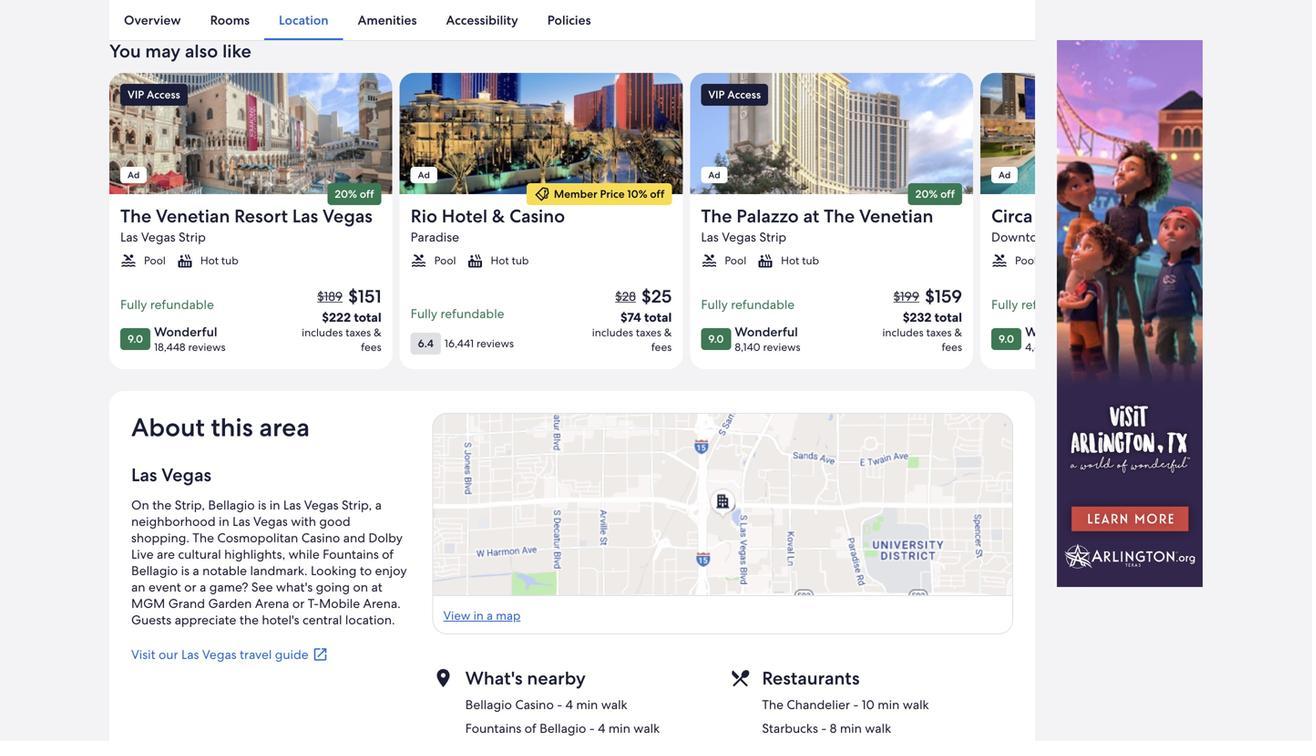 Task type: locate. For each thing, give the bounding box(es) containing it.
0 horizontal spatial vip access
[[128, 87, 180, 101]]

pool inside 3 out of 10 element
[[725, 253, 747, 267]]

looking
[[311, 562, 357, 579]]

0 vertical spatial at
[[803, 204, 820, 228]]

casino down member
[[510, 204, 565, 228]]

fully for $25
[[411, 305, 438, 322]]

2 horizontal spatial off
[[941, 187, 955, 201]]

0 horizontal spatial small image
[[120, 252, 137, 269]]

hot
[[200, 253, 219, 267], [491, 253, 509, 267], [781, 253, 800, 267]]

reviews inside wonderful 8,140 reviews
[[763, 340, 801, 354]]

reviews inside 2 out of 10 element
[[477, 336, 514, 350]]

1 horizontal spatial a
[[200, 579, 206, 595]]

strip, down las vegas
[[175, 497, 205, 513]]

reviews right 16,441
[[477, 336, 514, 350]]

off for the palazzo at the venetian
[[941, 187, 955, 201]]

2 horizontal spatial fees
[[942, 340, 962, 354]]

0 horizontal spatial 20%
[[335, 187, 357, 201]]

2 horizontal spatial tub
[[802, 253, 819, 267]]

1 horizontal spatial strip
[[760, 229, 787, 245]]

hot tub inside 3 out of 10 element
[[781, 253, 819, 267]]

hot down "the palazzo at the venetian las vegas strip"
[[781, 253, 800, 267]]

of down nearby at left bottom
[[525, 720, 537, 736]]

& right hotel at the left top of page
[[492, 204, 505, 228]]

fully
[[120, 296, 147, 313], [701, 296, 728, 313], [992, 296, 1018, 313], [411, 305, 438, 322]]

1 pool from the left
[[144, 253, 166, 267]]

hot tub down rio hotel & casino paradise
[[491, 253, 529, 267]]

1 venetian from the left
[[156, 204, 230, 228]]

fees inside $189 $151 $222 total includes taxes & fees
[[361, 340, 382, 354]]

0 horizontal spatial is
[[181, 562, 190, 579]]

2 off from the left
[[650, 187, 665, 201]]

fees for $151
[[361, 340, 382, 354]]

small image inside 4 out of 10 element
[[992, 252, 1008, 269]]

0 horizontal spatial fountains
[[323, 546, 379, 562]]

3 ad from the left
[[709, 169, 721, 181]]

3 hot tub from the left
[[781, 253, 819, 267]]

a left game?
[[200, 579, 206, 595]]

min
[[576, 696, 598, 713], [878, 696, 900, 713], [609, 720, 631, 736], [840, 720, 862, 736]]

hot tub
[[200, 253, 239, 267], [491, 253, 529, 267], [781, 253, 819, 267]]

0 horizontal spatial 9.0
[[128, 332, 143, 346]]

1 horizontal spatial vip access
[[709, 87, 761, 101]]

strip inside "the palazzo at the venetian las vegas strip"
[[760, 229, 787, 245]]

1 ad from the left
[[128, 169, 140, 181]]

refundable up 16,441 reviews
[[441, 305, 505, 322]]

fully refundable up wonderful 8,140 reviews
[[701, 296, 795, 313]]

hot inside 2 out of 10 element
[[491, 253, 509, 267]]

1 horizontal spatial small image
[[177, 252, 193, 269]]

0 vertical spatial fountains
[[323, 546, 379, 562]]

strip down palazzo in the right of the page
[[760, 229, 787, 245]]

2 venetian from the left
[[860, 204, 934, 228]]

& down $25
[[664, 325, 672, 339]]

or left t-
[[292, 595, 305, 612]]

1 horizontal spatial includes
[[592, 325, 633, 339]]

vip access
[[128, 87, 180, 101], [709, 87, 761, 101]]

refundable inside 1 out of 10 element
[[150, 296, 214, 313]]

of inside on the strip, bellagio is in las vegas strip, a neighborhood in las vegas with good shopping. the cosmopolitan casino and dolby live are cultural highlights, while fountains of bellagio is a notable landmark. looking to enjoy an event or a game? see what's going on at mgm grand garden arena or t-mobile arena. guests appreciate the hotel's central location.
[[382, 546, 394, 562]]

20% inside 3 out of 10 element
[[916, 187, 938, 201]]

refundable up wonderful 18,448 reviews
[[150, 296, 214, 313]]

casino inside rio hotel & casino paradise
[[510, 204, 565, 228]]

small image down the venetian resort las vegas las vegas strip
[[177, 252, 193, 269]]

appreciate
[[175, 612, 236, 628]]

1 aerial view image from the left
[[109, 73, 393, 194]]

1 vertical spatial is
[[181, 562, 190, 579]]

refundable for $151
[[150, 296, 214, 313]]

access
[[147, 87, 180, 101], [728, 87, 761, 101]]

of
[[382, 546, 394, 562], [525, 720, 537, 736]]

9.0 inside 1 out of 10 element
[[128, 332, 143, 346]]

2 taxes from the left
[[636, 325, 662, 339]]

2 hot from the left
[[491, 253, 509, 267]]

total for $159
[[935, 309, 962, 325]]

fully refundable inside 4 out of 10 element
[[992, 296, 1085, 313]]

in left with
[[270, 497, 280, 513]]

tub down rio hotel & casino paradise
[[512, 253, 529, 267]]

3 fees from the left
[[942, 340, 962, 354]]

property grounds image
[[400, 73, 683, 194]]

vip for the venetian resort las vegas
[[128, 87, 144, 101]]

0 horizontal spatial strip
[[179, 229, 206, 245]]

1 vertical spatial casino
[[301, 529, 340, 546]]

strip inside the venetian resort las vegas las vegas strip
[[179, 229, 206, 245]]

pool inside 4 out of 10 element
[[1015, 253, 1037, 267]]

reviews
[[477, 336, 514, 350], [188, 340, 226, 354], [763, 340, 801, 354], [1057, 340, 1094, 354]]

1 vip access from the left
[[128, 87, 180, 101]]

vegas inside "the palazzo at the venetian las vegas strip"
[[722, 229, 756, 245]]

0 horizontal spatial access
[[147, 87, 180, 101]]

16,441
[[445, 336, 474, 350]]

taxes down $25
[[636, 325, 662, 339]]

list containing bellagio casino
[[465, 696, 709, 741]]

total down $159
[[935, 309, 962, 325]]

fully right $25
[[701, 296, 728, 313]]

1 wonderful from the left
[[154, 324, 217, 340]]

the palazzo at the venetian las vegas strip
[[701, 204, 934, 245]]

& down $159
[[955, 325, 962, 339]]

includes down the $28 button at top left
[[592, 325, 633, 339]]

1 horizontal spatial ad 20% off
[[709, 169, 955, 201]]

walk
[[601, 696, 628, 713], [903, 696, 929, 713], [634, 720, 660, 736], [865, 720, 892, 736]]

policies
[[548, 12, 591, 28]]

fully refundable inside 2 out of 10 element
[[411, 305, 505, 322]]

vegas left with
[[253, 513, 288, 529]]

refundable up wonderful 8,140 reviews
[[731, 296, 795, 313]]

off
[[360, 187, 374, 201], [650, 187, 665, 201], [941, 187, 955, 201]]

refundable inside 2 out of 10 element
[[441, 305, 505, 322]]

1 horizontal spatial aerial view image
[[690, 73, 973, 194]]

total inside $199 $159 $232 total includes taxes & fees
[[935, 309, 962, 325]]

resort
[[234, 204, 288, 228]]

0 horizontal spatial at
[[371, 579, 383, 595]]

& for the venetian resort las vegas
[[374, 325, 382, 339]]

like
[[222, 39, 251, 63]]

of inside what's nearby bellagio casino - 4 min walk fountains of bellagio - 4 min walk
[[525, 720, 537, 736]]

reviews for wonderful 4,602 reviews
[[1057, 340, 1094, 354]]

the
[[152, 497, 172, 513], [240, 612, 259, 628]]

taxes down $159
[[927, 325, 952, 339]]

grand
[[168, 595, 205, 612]]

$28
[[615, 288, 636, 304]]

total for $25
[[644, 309, 672, 325]]

reviews right 8,140
[[763, 340, 801, 354]]

1 vertical spatial fountains
[[465, 720, 522, 736]]

2 fees from the left
[[652, 340, 672, 354]]

casino
[[510, 204, 565, 228], [301, 529, 340, 546], [515, 696, 554, 713]]

pool for palazzo
[[725, 253, 747, 267]]

2 small image from the left
[[177, 252, 193, 269]]

what's
[[465, 666, 523, 690]]

location.
[[345, 612, 395, 628]]

reviews for wonderful 8,140 reviews
[[763, 340, 801, 354]]

2 tub from the left
[[512, 253, 529, 267]]

1 horizontal spatial vip
[[709, 87, 725, 101]]

the left hotel's
[[240, 612, 259, 628]]

or right the 'event'
[[184, 579, 196, 595]]

fully up the "6.4" in the left top of the page
[[411, 305, 438, 322]]

1 includes from the left
[[302, 325, 343, 339]]

fully refundable inside 3 out of 10 element
[[701, 296, 795, 313]]

1 out of 10 element
[[109, 73, 393, 369]]

fully refundable up 16,441
[[411, 305, 505, 322]]

vip inside 3 out of 10 element
[[709, 87, 725, 101]]

1 horizontal spatial total
[[644, 309, 672, 325]]

of right to
[[382, 546, 394, 562]]

guests
[[131, 612, 171, 628]]

3 tub from the left
[[802, 253, 819, 267]]

tub inside 3 out of 10 element
[[802, 253, 819, 267]]

taxes inside $199 $159 $232 total includes taxes & fees
[[927, 325, 952, 339]]

$189 $151 $222 total includes taxes & fees
[[302, 284, 382, 354]]

1 strip from the left
[[179, 229, 206, 245]]

hot inside 1 out of 10 element
[[200, 253, 219, 267]]

0 horizontal spatial fees
[[361, 340, 382, 354]]

$28 $25 $74 total includes taxes & fees
[[592, 284, 672, 354]]

1 horizontal spatial of
[[525, 720, 537, 736]]

vegas left the travel
[[202, 646, 237, 663]]

fully down 'previous property' icon
[[120, 296, 147, 313]]

1 horizontal spatial taxes
[[636, 325, 662, 339]]

0 horizontal spatial strip,
[[175, 497, 205, 513]]

the right on
[[152, 497, 172, 513]]

1 fees from the left
[[361, 340, 382, 354]]

hot tub inside 1 out of 10 element
[[200, 253, 239, 267]]

previous property image
[[113, 210, 135, 232]]

member
[[554, 187, 598, 201]]

hot tub down the venetian resort las vegas las vegas strip
[[200, 253, 239, 267]]

& inside $28 $25 $74 total includes taxes & fees
[[664, 325, 672, 339]]

1 strip, from the left
[[175, 497, 205, 513]]

2 includes from the left
[[592, 325, 633, 339]]

0 horizontal spatial of
[[382, 546, 394, 562]]

ad 20% off up "the palazzo at the venetian las vegas strip"
[[709, 169, 955, 201]]

access inside 3 out of 10 element
[[728, 87, 761, 101]]

0 horizontal spatial or
[[184, 579, 196, 595]]

4 ad from the left
[[999, 169, 1011, 181]]

small image for hot tub
[[177, 252, 193, 269]]

aerial view image
[[109, 73, 393, 194], [690, 73, 973, 194]]

hot for palazzo
[[781, 253, 800, 267]]

2 horizontal spatial hot tub
[[781, 253, 819, 267]]

the inside the venetian resort las vegas las vegas strip
[[120, 204, 151, 228]]

2 horizontal spatial 9.0
[[999, 332, 1015, 346]]

total inside $28 $25 $74 total includes taxes & fees
[[644, 309, 672, 325]]

9.0 left 18,448
[[128, 332, 143, 346]]

1 vertical spatial 4
[[598, 720, 606, 736]]

taxes for $25
[[636, 325, 662, 339]]

total down $25
[[644, 309, 672, 325]]

amenities link
[[343, 0, 432, 40]]

rooms
[[210, 12, 250, 28]]

garden
[[208, 595, 252, 612]]

2 horizontal spatial wonderful
[[1025, 324, 1089, 340]]

3 9.0 from the left
[[999, 332, 1015, 346]]

0 horizontal spatial the
[[152, 497, 172, 513]]

3 hot from the left
[[781, 253, 800, 267]]

total down $151
[[354, 309, 382, 325]]

includes down $199 button
[[883, 325, 924, 339]]

1 horizontal spatial access
[[728, 87, 761, 101]]

price
[[600, 187, 625, 201]]

pool for hotel
[[434, 253, 456, 267]]

mobile
[[319, 595, 360, 612]]

is
[[258, 497, 266, 513], [181, 562, 190, 579]]

9.0 inside 3 out of 10 element
[[709, 332, 724, 346]]

visit our las vegas travel guide
[[131, 646, 309, 663]]

$25
[[642, 284, 672, 308]]

0 vertical spatial of
[[382, 546, 394, 562]]

strip for palazzo
[[760, 229, 787, 245]]

fully refundable up wonderful 18,448 reviews
[[120, 296, 214, 313]]

wonderful inside wonderful 8,140 reviews
[[735, 324, 798, 340]]

1 horizontal spatial in
[[270, 497, 280, 513]]

& inside $189 $151 $222 total includes taxes & fees
[[374, 325, 382, 339]]

2 horizontal spatial taxes
[[927, 325, 952, 339]]

small image down 'previous property' icon
[[120, 252, 137, 269]]

taxes
[[346, 325, 371, 339], [636, 325, 662, 339], [927, 325, 952, 339]]

fully inside 1 out of 10 element
[[120, 296, 147, 313]]

tub inside 2 out of 10 element
[[512, 253, 529, 267]]

1 hot tub from the left
[[200, 253, 239, 267]]

taxes down $151
[[346, 325, 371, 339]]

2 access from the left
[[728, 87, 761, 101]]

0 horizontal spatial tub
[[221, 253, 239, 267]]

0 vertical spatial 4
[[566, 696, 573, 713]]

hot tub inside 2 out of 10 element
[[491, 253, 529, 267]]

3 pool from the left
[[725, 253, 747, 267]]

9.0 left 8,140
[[709, 332, 724, 346]]

2 9.0 from the left
[[709, 332, 724, 346]]

wonderful 18,448 reviews
[[154, 324, 226, 354]]

off for the venetian resort las vegas
[[360, 187, 374, 201]]

fully inside 3 out of 10 element
[[701, 296, 728, 313]]

casino for &
[[510, 204, 565, 228]]

venetian up $199
[[860, 204, 934, 228]]

at right on
[[371, 579, 383, 595]]

pool
[[144, 253, 166, 267], [434, 253, 456, 267], [725, 253, 747, 267], [1015, 253, 1037, 267]]

taxes inside $189 $151 $222 total includes taxes & fees
[[346, 325, 371, 339]]

1 horizontal spatial is
[[258, 497, 266, 513]]

venetian left resort
[[156, 204, 230, 228]]

aerial view image for at
[[690, 73, 973, 194]]

casino inside what's nearby bellagio casino - 4 min walk fountains of bellagio - 4 min walk
[[515, 696, 554, 713]]

fully refundable inside 1 out of 10 element
[[120, 296, 214, 313]]

the
[[120, 204, 151, 228], [701, 204, 732, 228], [824, 204, 855, 228], [193, 529, 214, 546], [762, 696, 784, 713]]

tub inside 1 out of 10 element
[[221, 253, 239, 267]]

0 horizontal spatial vip
[[128, 87, 144, 101]]

central
[[303, 612, 342, 628]]

0 horizontal spatial total
[[354, 309, 382, 325]]

0 vertical spatial casino
[[510, 204, 565, 228]]

hot down the venetian resort las vegas las vegas strip
[[200, 253, 219, 267]]

1 horizontal spatial hot tub
[[491, 253, 529, 267]]

1 horizontal spatial fountains
[[465, 720, 522, 736]]

1 ad 20% off from the left
[[128, 169, 374, 201]]

off inside 1 out of 10 element
[[360, 187, 374, 201]]

tub
[[221, 253, 239, 267], [512, 253, 529, 267], [802, 253, 819, 267]]

vip
[[128, 87, 144, 101], [709, 87, 725, 101]]

1 20% from the left
[[335, 187, 357, 201]]

20%
[[335, 187, 357, 201], [916, 187, 938, 201]]

1 9.0 from the left
[[128, 332, 143, 346]]

event
[[149, 579, 181, 595]]

a left notable
[[193, 562, 199, 579]]

is up the cosmopolitan
[[258, 497, 266, 513]]

neighborhood
[[131, 513, 216, 529]]

fully right $159
[[992, 296, 1018, 313]]

about
[[131, 411, 205, 444]]

4 pool from the left
[[1015, 253, 1037, 267]]

hot tub for resort
[[200, 253, 239, 267]]

wonderful for venetian
[[154, 324, 217, 340]]

at right palazzo in the right of the page
[[803, 204, 820, 228]]

$189 button
[[316, 288, 345, 304]]

2 vip from the left
[[709, 87, 725, 101]]

1 horizontal spatial 20%
[[916, 187, 938, 201]]

live
[[131, 546, 154, 562]]

tub down the venetian resort las vegas las vegas strip
[[221, 253, 239, 267]]

$199
[[894, 288, 920, 304]]

0 horizontal spatial includes
[[302, 325, 343, 339]]

vip access inside 1 out of 10 element
[[128, 87, 180, 101]]

2 total from the left
[[644, 309, 672, 325]]

reviews right 4,602
[[1057, 340, 1094, 354]]

refundable inside 3 out of 10 element
[[731, 296, 795, 313]]

1 taxes from the left
[[346, 325, 371, 339]]

3 total from the left
[[935, 309, 962, 325]]

0 horizontal spatial ad 20% off
[[128, 169, 374, 201]]

20% inside 1 out of 10 element
[[335, 187, 357, 201]]

casino left and
[[301, 529, 340, 546]]

reviews right 18,448
[[188, 340, 226, 354]]

2 vip access from the left
[[709, 87, 761, 101]]

9.0 left 4,602
[[999, 332, 1015, 346]]

fountains up on
[[323, 546, 379, 562]]

reviews inside wonderful 18,448 reviews
[[188, 340, 226, 354]]

2 horizontal spatial hot
[[781, 253, 800, 267]]

includes inside $199 $159 $232 total includes taxes & fees
[[883, 325, 924, 339]]

0 horizontal spatial aerial view image
[[109, 73, 393, 194]]

on
[[131, 497, 149, 513]]

small image
[[534, 186, 550, 202], [411, 252, 427, 269], [467, 252, 484, 269], [701, 252, 718, 269], [758, 252, 774, 269], [992, 252, 1008, 269]]

ad 20% off inside 1 out of 10 element
[[128, 169, 374, 201]]

downtown las vegas
[[992, 229, 1114, 245]]

casino for bellagio
[[515, 696, 554, 713]]

2 vertical spatial casino
[[515, 696, 554, 713]]

1 horizontal spatial venetian
[[860, 204, 934, 228]]

ad 20% off for at
[[709, 169, 955, 201]]

bellagio
[[208, 497, 255, 513], [131, 562, 178, 579], [465, 696, 512, 713], [540, 720, 586, 736]]

16,441 reviews
[[445, 336, 514, 350]]

las
[[292, 204, 318, 228], [120, 229, 138, 245], [701, 229, 719, 245], [1059, 229, 1076, 245], [131, 463, 157, 487], [283, 497, 301, 513], [233, 513, 250, 529], [181, 646, 199, 663]]

tub for at
[[802, 253, 819, 267]]

includes
[[302, 325, 343, 339], [592, 325, 633, 339], [883, 325, 924, 339]]

in
[[270, 497, 280, 513], [219, 513, 229, 529]]

restaurants the chandelier - 10 min walk starbucks - 8 min walk
[[762, 666, 929, 736]]

pool inside 1 out of 10 element
[[144, 253, 166, 267]]

2 ad 20% off from the left
[[709, 169, 955, 201]]

1 horizontal spatial wonderful
[[735, 324, 798, 340]]

you
[[109, 39, 141, 63]]

$189
[[317, 288, 343, 304]]

vegas right next property icon
[[1079, 229, 1114, 245]]

1 vip from the left
[[128, 87, 144, 101]]

includes down $189 "button"
[[302, 325, 343, 339]]

policies link
[[533, 0, 606, 40]]

list
[[109, 0, 1035, 40], [465, 696, 709, 741], [762, 696, 1014, 741]]

1 horizontal spatial at
[[803, 204, 820, 228]]

3 includes from the left
[[883, 325, 924, 339]]

pool up wonderful 18,448 reviews
[[144, 253, 166, 267]]

las vegas
[[131, 463, 212, 487]]

1 horizontal spatial off
[[650, 187, 665, 201]]

off inside 2 out of 10 element
[[650, 187, 665, 201]]

1 access from the left
[[147, 87, 180, 101]]

2 horizontal spatial total
[[935, 309, 962, 325]]

2 pool from the left
[[434, 253, 456, 267]]

0 horizontal spatial taxes
[[346, 325, 371, 339]]

pool inside 2 out of 10 element
[[434, 253, 456, 267]]

vegas down palazzo in the right of the page
[[722, 229, 756, 245]]

total inside $189 $151 $222 total includes taxes & fees
[[354, 309, 382, 325]]

strip right 'previous property' icon
[[179, 229, 206, 245]]

1 horizontal spatial tub
[[512, 253, 529, 267]]

includes for $159
[[883, 325, 924, 339]]

& down $151
[[374, 325, 382, 339]]

1 vertical spatial at
[[371, 579, 383, 595]]

0 horizontal spatial venetian
[[156, 204, 230, 228]]

0 horizontal spatial in
[[219, 513, 229, 529]]

0 horizontal spatial wonderful
[[154, 324, 217, 340]]

includes inside $189 $151 $222 total includes taxes & fees
[[302, 325, 343, 339]]

vip access inside 3 out of 10 element
[[709, 87, 761, 101]]

includes for $25
[[592, 325, 633, 339]]

at inside "the palazzo at the venetian las vegas strip"
[[803, 204, 820, 228]]

strip, up and
[[342, 497, 372, 513]]

mgm
[[131, 595, 165, 612]]

hot tub for &
[[491, 253, 529, 267]]

visit
[[131, 646, 155, 663]]

3 wonderful from the left
[[1025, 324, 1089, 340]]

3 out of 10 element
[[690, 73, 973, 369]]

is right are
[[181, 562, 190, 579]]

in up cultural
[[219, 513, 229, 529]]

2 hot tub from the left
[[491, 253, 529, 267]]

2 strip from the left
[[760, 229, 787, 245]]

at
[[803, 204, 820, 228], [371, 579, 383, 595]]

wonderful inside wonderful 18,448 reviews
[[154, 324, 217, 340]]

what's nearby bellagio casino - 4 min walk fountains of bellagio - 4 min walk
[[465, 666, 660, 736]]

ad inside 4 out of 10 element
[[999, 169, 1011, 181]]

1 horizontal spatial the
[[240, 612, 259, 628]]

4 out of 10 element
[[981, 73, 1264, 369]]

refundable up wonderful 4,602 reviews
[[1022, 296, 1085, 313]]

3 taxes from the left
[[927, 325, 952, 339]]

&
[[492, 204, 505, 228], [374, 325, 382, 339], [664, 325, 672, 339], [955, 325, 962, 339]]

hot tub for at
[[781, 253, 819, 267]]

1 off from the left
[[360, 187, 374, 201]]

fully inside 2 out of 10 element
[[411, 305, 438, 322]]

3 off from the left
[[941, 187, 955, 201]]

1 horizontal spatial 9.0
[[709, 332, 724, 346]]

venetian
[[156, 204, 230, 228], [860, 204, 934, 228]]

2 ad from the left
[[418, 169, 430, 181]]

1 tub from the left
[[221, 253, 239, 267]]

vip access for venetian
[[128, 87, 180, 101]]

vip inside 1 out of 10 element
[[128, 87, 144, 101]]

1 horizontal spatial hot
[[491, 253, 509, 267]]

0 horizontal spatial a
[[193, 562, 199, 579]]

cultural
[[178, 546, 221, 562]]

a up the dolby
[[375, 497, 382, 513]]

9.0 for the venetian resort las vegas
[[128, 332, 143, 346]]

hot down rio hotel & casino paradise
[[491, 253, 509, 267]]

fees down $25
[[652, 340, 672, 354]]

1 hot from the left
[[200, 253, 219, 267]]

taxes inside $28 $25 $74 total includes taxes & fees
[[636, 325, 662, 339]]

vegas left rio
[[323, 204, 373, 228]]

tub down "the palazzo at the venetian las vegas strip"
[[802, 253, 819, 267]]

wonderful inside wonderful 4,602 reviews
[[1025, 324, 1089, 340]]

9.0
[[128, 332, 143, 346], [709, 332, 724, 346], [999, 332, 1015, 346]]

pool down palazzo in the right of the page
[[725, 253, 747, 267]]

casino down nearby at left bottom
[[515, 696, 554, 713]]

fully for $151
[[120, 296, 147, 313]]

ad 20% off inside 3 out of 10 element
[[709, 169, 955, 201]]

2 horizontal spatial includes
[[883, 325, 924, 339]]

hot tub down "the palazzo at the venetian las vegas strip"
[[781, 253, 819, 267]]

rio hotel & casino paradise
[[411, 204, 565, 245]]

fountains down what's
[[465, 720, 522, 736]]

list containing the chandelier - 10 min walk
[[762, 696, 1014, 741]]

0 horizontal spatial 4
[[566, 696, 573, 713]]

pool down paradise
[[434, 253, 456, 267]]

fees down $151
[[361, 340, 382, 354]]

1 small image from the left
[[120, 252, 137, 269]]

0 horizontal spatial off
[[360, 187, 374, 201]]

fees inside $199 $159 $232 total includes taxes & fees
[[942, 340, 962, 354]]

reviews inside wonderful 4,602 reviews
[[1057, 340, 1094, 354]]

list containing overview
[[109, 0, 1035, 40]]

our
[[159, 646, 178, 663]]

off inside 3 out of 10 element
[[941, 187, 955, 201]]

2 aerial view image from the left
[[690, 73, 973, 194]]

hot inside 3 out of 10 element
[[781, 253, 800, 267]]

ad 20% off up resort
[[128, 169, 374, 201]]

ad 20% off for resort
[[128, 169, 374, 201]]

an
[[131, 579, 145, 595]]

20% for vegas
[[335, 187, 357, 201]]

2 20% from the left
[[916, 187, 938, 201]]

dolby
[[369, 529, 403, 546]]

reviews for wonderful 18,448 reviews
[[188, 340, 226, 354]]

pool down the downtown
[[1015, 253, 1037, 267]]

fully refundable up wonderful 4,602 reviews
[[992, 296, 1085, 313]]

1 horizontal spatial fees
[[652, 340, 672, 354]]

access inside 1 out of 10 element
[[147, 87, 180, 101]]

vegas
[[323, 204, 373, 228], [141, 229, 176, 245], [722, 229, 756, 245], [1079, 229, 1114, 245], [162, 463, 212, 487], [304, 497, 339, 513], [253, 513, 288, 529], [202, 646, 237, 663]]

includes inside $28 $25 $74 total includes taxes & fees
[[592, 325, 633, 339]]

& inside $199 $159 $232 total includes taxes & fees
[[955, 325, 962, 339]]

2 wonderful from the left
[[735, 324, 798, 340]]

1 vertical spatial of
[[525, 720, 537, 736]]

1 horizontal spatial strip,
[[342, 497, 372, 513]]

overview link
[[109, 0, 196, 40]]

fees inside $28 $25 $74 total includes taxes & fees
[[652, 340, 672, 354]]

0 horizontal spatial hot
[[200, 253, 219, 267]]

location link
[[264, 0, 343, 40]]

1 total from the left
[[354, 309, 382, 325]]

0 horizontal spatial hot tub
[[200, 253, 239, 267]]

fees down $159
[[942, 340, 962, 354]]

small image
[[120, 252, 137, 269], [177, 252, 193, 269]]



Task type: describe. For each thing, give the bounding box(es) containing it.
the venetian resort las vegas las vegas strip
[[120, 204, 373, 245]]

palazzo
[[737, 204, 799, 228]]

ad inside 2 out of 10 element
[[418, 169, 430, 181]]

fully for $159
[[701, 296, 728, 313]]

4,602
[[1025, 340, 1054, 354]]

the inside the restaurants the chandelier - 10 min walk starbucks - 8 min walk
[[762, 696, 784, 713]]

fully refundable for $151
[[120, 296, 214, 313]]

hot for venetian
[[200, 253, 219, 267]]

1 horizontal spatial or
[[292, 595, 305, 612]]

see
[[251, 579, 273, 595]]

8
[[830, 720, 837, 736]]

$28 button
[[614, 288, 638, 304]]

nearby
[[527, 666, 586, 690]]

$74
[[621, 309, 641, 325]]

the inside on the strip, bellagio is in las vegas strip, a neighborhood in las vegas with good shopping. the cosmopolitan casino and dolby live are cultural highlights, while fountains of bellagio is a notable landmark. looking to enjoy an event or a game? see what's going on at mgm grand garden arena or t-mobile arena. guests appreciate the hotel's central location.
[[193, 529, 214, 546]]

paradise
[[411, 229, 459, 245]]

18,448
[[154, 340, 186, 354]]

total for $151
[[354, 309, 382, 325]]

with
[[291, 513, 316, 529]]

this
[[211, 411, 253, 444]]

area
[[259, 411, 310, 444]]

hotel
[[442, 204, 488, 228]]

taxes for $151
[[346, 325, 371, 339]]

game?
[[209, 579, 248, 595]]

1 horizontal spatial 4
[[598, 720, 606, 736]]

fully inside 4 out of 10 element
[[992, 296, 1018, 313]]

aerial view image for resort
[[109, 73, 393, 194]]

accessibility link
[[432, 0, 533, 40]]

20% for venetian
[[916, 187, 938, 201]]

fees for $159
[[942, 340, 962, 354]]

notable
[[202, 562, 247, 579]]

6.4
[[418, 336, 434, 350]]

taxes for $159
[[927, 325, 952, 339]]

hot for hotel
[[491, 253, 509, 267]]

on
[[353, 579, 368, 595]]

pool for venetian
[[144, 253, 166, 267]]

fountains inside on the strip, bellagio is in las vegas strip, a neighborhood in las vegas with good shopping. the cosmopolitan casino and dolby live are cultural highlights, while fountains of bellagio is a notable landmark. looking to enjoy an event or a game? see what's going on at mgm grand garden arena or t-mobile arena. guests appreciate the hotel's central location.
[[323, 546, 379, 562]]

$222
[[322, 309, 351, 325]]

& inside rio hotel & casino paradise
[[492, 204, 505, 228]]

wonderful for palazzo
[[735, 324, 798, 340]]

accessibility
[[446, 12, 518, 28]]

shopping.
[[131, 529, 189, 546]]

vip for the palazzo at the venetian
[[709, 87, 725, 101]]

venetian inside the venetian resort las vegas las vegas strip
[[156, 204, 230, 228]]

las inside "the palazzo at the venetian las vegas strip"
[[701, 229, 719, 245]]

what's
[[276, 579, 313, 595]]

location
[[279, 12, 329, 28]]

bellagio down what's
[[465, 696, 512, 713]]

0 vertical spatial is
[[258, 497, 266, 513]]

tub for resort
[[221, 253, 239, 267]]

at inside on the strip, bellagio is in las vegas strip, a neighborhood in las vegas with good shopping. the cosmopolitan casino and dolby live are cultural highlights, while fountains of bellagio is a notable landmark. looking to enjoy an event or a game? see what's going on at mgm grand garden arena or t-mobile arena. guests appreciate the hotel's central location.
[[371, 579, 383, 595]]

hotel's
[[262, 612, 299, 628]]

you may also like
[[109, 39, 251, 63]]

may
[[145, 39, 181, 63]]

starbucks
[[762, 720, 818, 736]]

landmark.
[[250, 562, 308, 579]]

fountains inside what's nearby bellagio casino - 4 min walk fountains of bellagio - 4 min walk
[[465, 720, 522, 736]]

overview
[[124, 12, 181, 28]]

8,140
[[735, 340, 761, 354]]

rooms link
[[196, 0, 264, 40]]

2 strip, from the left
[[342, 497, 372, 513]]

t-
[[308, 595, 319, 612]]

and
[[343, 529, 365, 546]]

enjoy
[[375, 562, 407, 579]]

downtown
[[992, 229, 1055, 245]]

about this area
[[131, 411, 310, 444]]

bellagio down shopping.
[[131, 562, 178, 579]]

& for rio hotel & casino
[[664, 325, 672, 339]]

refundable inside 4 out of 10 element
[[1022, 296, 1085, 313]]

restaurants
[[762, 666, 860, 690]]

1 vertical spatial the
[[240, 612, 259, 628]]

10
[[862, 696, 875, 713]]

vegas right 'previous property' icon
[[141, 229, 176, 245]]

vegas inside 4 out of 10 element
[[1079, 229, 1114, 245]]

venetian inside "the palazzo at the venetian las vegas strip"
[[860, 204, 934, 228]]

2 horizontal spatial a
[[375, 497, 382, 513]]

highlights,
[[224, 546, 285, 562]]

2 out of 10 element
[[400, 73, 683, 369]]

refundable for $25
[[441, 305, 505, 322]]

vegas up neighborhood on the left
[[162, 463, 212, 487]]

cosmopolitan
[[217, 529, 298, 546]]

9.0 for the palazzo at the venetian
[[709, 332, 724, 346]]

fully refundable for $159
[[701, 296, 795, 313]]

casino inside on the strip, bellagio is in las vegas strip, a neighborhood in las vegas with good shopping. the cosmopolitan casino and dolby live are cultural highlights, while fountains of bellagio is a notable landmark. looking to enjoy an event or a game? see what's going on at mgm grand garden arena or t-mobile arena. guests appreciate the hotel's central location.
[[301, 529, 340, 546]]

strip for venetian
[[179, 229, 206, 245]]

amenities
[[358, 12, 417, 28]]

visit our las vegas travel guide link
[[131, 646, 411, 663]]

fully refundable for $25
[[411, 305, 505, 322]]

vegas up the while
[[304, 497, 339, 513]]

$199 $159 $232 total includes taxes & fees
[[883, 284, 962, 354]]

wonderful 8,140 reviews
[[735, 324, 801, 354]]

ad inside 1 out of 10 element
[[128, 169, 140, 181]]

wonderful 4,602 reviews
[[1025, 324, 1094, 354]]

10%
[[627, 187, 648, 201]]

las inside 4 out of 10 element
[[1059, 229, 1076, 245]]

0 vertical spatial the
[[152, 497, 172, 513]]

guide
[[275, 646, 309, 663]]

bellagio down nearby at left bottom
[[540, 720, 586, 736]]

9.0 inside 4 out of 10 element
[[999, 332, 1015, 346]]

also
[[185, 39, 218, 63]]

to
[[360, 562, 372, 579]]

refundable for $159
[[731, 296, 795, 313]]

next property image
[[1024, 210, 1046, 232]]

access for palazzo
[[728, 87, 761, 101]]

opens in a new window image
[[312, 646, 329, 663]]

fees for $25
[[652, 340, 672, 354]]

& for the palazzo at the venetian
[[955, 325, 962, 339]]

small image for pool
[[120, 252, 137, 269]]

on the strip, bellagio is in las vegas strip, a neighborhood in las vegas with good shopping. the cosmopolitan casino and dolby live are cultural highlights, while fountains of bellagio is a notable landmark. looking to enjoy an event or a game? see what's going on at mgm grand garden arena or t-mobile arena. guests appreciate the hotel's central location.
[[131, 497, 407, 628]]

ad inside 3 out of 10 element
[[709, 169, 721, 181]]

$232
[[903, 309, 932, 325]]

arena
[[255, 595, 289, 612]]

arena.
[[363, 595, 401, 612]]

bellagio up the cosmopolitan
[[208, 497, 255, 513]]

$151
[[348, 284, 382, 308]]

good
[[319, 513, 351, 529]]

travel
[[240, 646, 272, 663]]

vip access for palazzo
[[709, 87, 761, 101]]

tub for &
[[512, 253, 529, 267]]

includes for $151
[[302, 325, 343, 339]]

exterior image
[[981, 73, 1264, 194]]

$199 button
[[892, 288, 922, 304]]

member price 10% off
[[554, 187, 665, 201]]

are
[[157, 546, 175, 562]]

list for the
[[762, 696, 1014, 741]]

access for venetian
[[147, 87, 180, 101]]

chandelier
[[787, 696, 850, 713]]

list for nearby
[[465, 696, 709, 741]]



Task type: vqa. For each thing, say whether or not it's contained in the screenshot.
while at left bottom
yes



